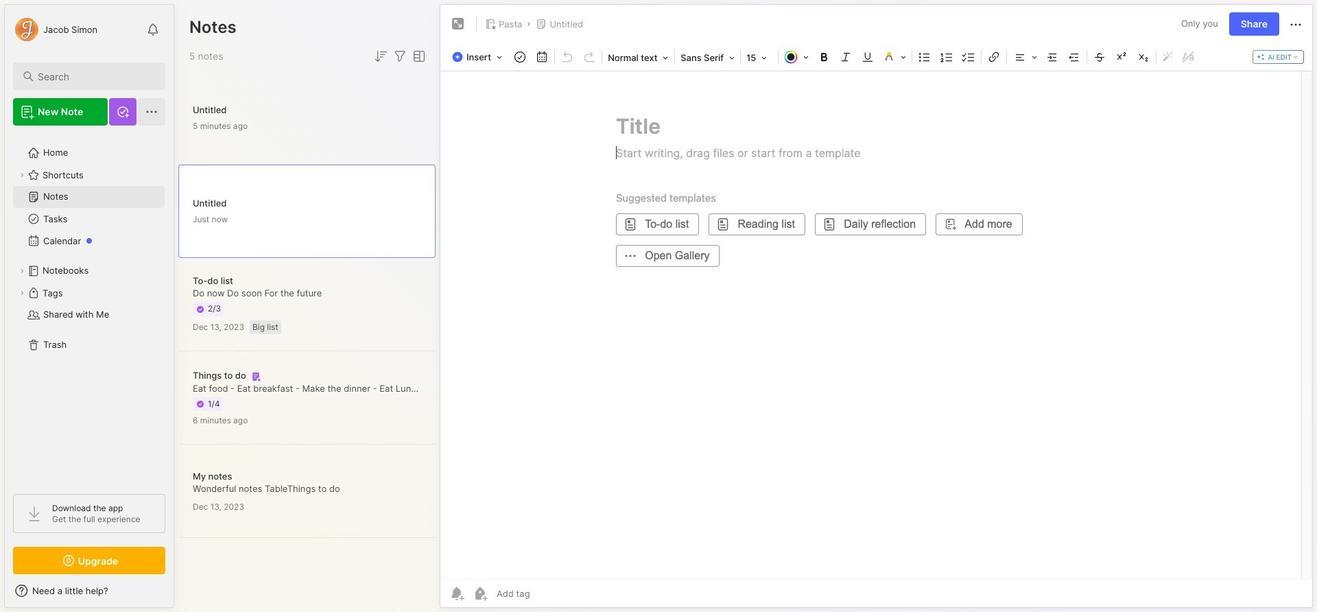 Task type: vqa. For each thing, say whether or not it's contained in the screenshot.
group within the 'tree'
no



Task type: describe. For each thing, give the bounding box(es) containing it.
Font family field
[[677, 48, 739, 67]]

outdent image
[[1065, 47, 1084, 67]]

Insert field
[[449, 47, 509, 67]]

add filters image
[[392, 48, 408, 64]]

Search text field
[[38, 70, 153, 83]]

main element
[[0, 0, 178, 612]]

Add filters field
[[392, 48, 408, 64]]

Font color field
[[780, 47, 813, 67]]

click to collapse image
[[173, 587, 184, 603]]

add tag image
[[472, 585, 489, 602]]

Note Editor text field
[[440, 71, 1313, 579]]

superscript image
[[1112, 47, 1131, 67]]

View options field
[[408, 48, 427, 64]]

expand notebooks image
[[18, 267, 26, 275]]

italic image
[[836, 47, 856, 67]]

calendar event image
[[533, 47, 552, 67]]

tree inside main element
[[5, 134, 174, 482]]



Task type: locate. For each thing, give the bounding box(es) containing it.
add a reminder image
[[449, 585, 465, 602]]

strikethrough image
[[1090, 47, 1110, 67]]

Highlight field
[[879, 47, 911, 67]]

indent image
[[1043, 47, 1062, 67]]

more actions image
[[1288, 16, 1304, 33]]

Font size field
[[742, 48, 777, 67]]

note window element
[[440, 4, 1313, 611]]

expand note image
[[450, 16, 467, 32]]

WHAT'S NEW field
[[5, 580, 174, 602]]

insert link image
[[985, 47, 1004, 67]]

Alignment field
[[1009, 47, 1042, 67]]

Heading level field
[[604, 48, 673, 67]]

Sort options field
[[373, 48, 389, 64]]

checklist image
[[959, 47, 978, 67]]

bold image
[[814, 47, 834, 67]]

subscript image
[[1134, 47, 1153, 67]]

None search field
[[38, 68, 153, 84]]

task image
[[511, 47, 530, 67]]

Account field
[[13, 16, 98, 43]]

underline image
[[858, 47, 878, 67]]

bulleted list image
[[915, 47, 935, 67]]

numbered list image
[[937, 47, 957, 67]]

Add tag field
[[495, 587, 599, 600]]

More actions field
[[1288, 15, 1304, 33]]

expand tags image
[[18, 289, 26, 297]]

tree
[[5, 134, 174, 482]]

none search field inside main element
[[38, 68, 153, 84]]



